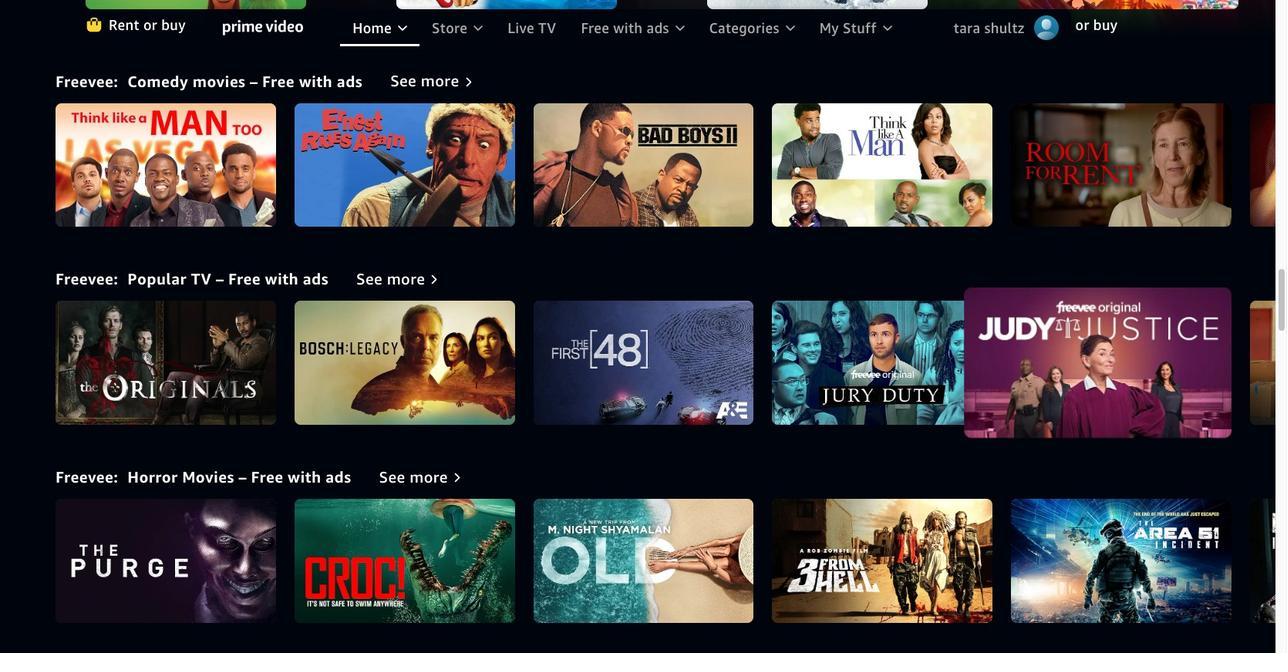 Task type: locate. For each thing, give the bounding box(es) containing it.
1 rent or buy from the left
[[109, 16, 186, 34]]

0 horizontal spatial rent
[[109, 16, 140, 34]]

2 vertical spatial freevee
[[56, 469, 114, 486]]

– right movies
[[239, 469, 247, 486]]

with
[[614, 19, 643, 37], [299, 72, 333, 90], [265, 270, 299, 288], [288, 469, 322, 486], [1083, 481, 1115, 501]]

3 rent or buy from the left
[[1042, 16, 1119, 34]]

store filled image for first rent or buy button from right
[[1018, 16, 1035, 33]]

2 : from the top
[[114, 270, 118, 288]]

1 buy from the left
[[161, 16, 186, 34]]

2 vertical spatial :
[[114, 469, 118, 486]]

2 store filled image from the left
[[1018, 16, 1035, 33]]

: for comedy
[[114, 72, 118, 90]]

or
[[143, 16, 157, 34], [454, 16, 468, 34], [838, 16, 852, 34], [1076, 16, 1090, 34]]

2 horizontal spatial rent
[[1042, 16, 1072, 34]]

buy for 3rd rent or buy button from right
[[161, 16, 186, 34]]

3 or from the left
[[838, 16, 852, 34]]

more
[[421, 71, 460, 91], [387, 269, 425, 289], [410, 467, 448, 487]]

rent or buy
[[109, 16, 186, 34], [420, 16, 497, 34], [1042, 16, 1119, 34]]

link arrow image inside image
[[433, 276, 437, 284]]

2 rent or buy button from the left
[[311, 0, 622, 35]]

free for horror movies – free with ads
[[251, 469, 284, 486]]

store filled image left subscribe,
[[708, 16, 724, 33]]

trailer image
[[1065, 528, 1090, 553]]

3 rent or buy button from the left
[[933, 0, 1244, 35]]

: for horror
[[114, 469, 118, 486]]

1 horizontal spatial store filled image
[[708, 16, 724, 33]]

1 vertical spatial tv
[[191, 270, 212, 288]]

tv for popular
[[191, 270, 212, 288]]

categories
[[710, 19, 780, 37]]

1 vertical spatial freevee :
[[56, 270, 118, 288]]

1 store filled image from the left
[[397, 16, 414, 33]]

popular tv – free with ads
[[128, 270, 329, 288]]

1 : from the top
[[114, 72, 118, 90]]

see for popular tv – free with ads
[[357, 269, 383, 289]]

my stuff link
[[808, 9, 905, 46]]

1 horizontal spatial rent or buy
[[420, 16, 497, 34]]

3 rent from the left
[[1042, 16, 1072, 34]]

1 vertical spatial more
[[387, 269, 425, 289]]

ads inside watch with ads
[[1035, 498, 1059, 518]]

1 horizontal spatial –
[[239, 469, 247, 486]]

0 vertical spatial more
[[421, 71, 460, 91]]

see more for horror movies – free with ads
[[379, 467, 448, 487]]

1 freevee : from the top
[[56, 72, 118, 90]]

4 buy from the left
[[1094, 16, 1119, 34]]

: left popular
[[114, 270, 118, 288]]

0 vertical spatial see more
[[391, 71, 460, 91]]

justice
[[1015, 531, 1066, 549]]

2 freevee : from the top
[[56, 270, 118, 288]]

2 vertical spatial see more
[[379, 467, 448, 487]]

free for popular tv – free with ads
[[228, 270, 261, 288]]

1 freevee from the top
[[56, 72, 114, 90]]

store filled image inside subscribe, rent, or buy button
[[708, 16, 724, 33]]

0 vertical spatial :
[[114, 72, 118, 90]]

with inside watch with ads
[[1083, 481, 1115, 501]]

2 horizontal spatial –
[[250, 72, 258, 90]]

freevee
[[56, 72, 114, 90], [56, 270, 114, 288], [56, 469, 114, 486]]

0 horizontal spatial rent or buy
[[109, 16, 186, 34]]

0 horizontal spatial store filled image
[[86, 16, 103, 33]]

1 vertical spatial see more
[[357, 269, 425, 289]]

see more for popular tv – free with ads
[[357, 269, 425, 289]]

1 horizontal spatial store filled image
[[1018, 16, 1035, 33]]

ads for horror movies – free with ads
[[326, 469, 352, 486]]

freevee left popular
[[56, 270, 114, 288]]

tv
[[539, 19, 557, 37], [191, 270, 212, 288]]

rent,
[[803, 16, 834, 34]]

1 rent from the left
[[109, 16, 140, 34]]

ads inside free with ads link
[[647, 19, 670, 37]]

2 buy from the left
[[472, 16, 497, 34]]

judy
[[975, 531, 1010, 549]]

store filled image for 3rd rent or buy button from right
[[86, 16, 103, 33]]

3 : from the top
[[114, 469, 118, 486]]

rent
[[109, 16, 140, 34], [420, 16, 450, 34], [1042, 16, 1072, 34]]

2 vertical spatial more
[[410, 467, 448, 487]]

2 or from the left
[[454, 16, 468, 34]]

or for 3rd rent or buy button from right
[[143, 16, 157, 34]]

link arrow image
[[460, 72, 478, 91], [467, 78, 471, 86], [433, 276, 437, 284], [448, 469, 467, 487], [456, 474, 459, 482]]

subscribe, rent, or buy
[[731, 16, 881, 34]]

with for popular tv – free with ads
[[265, 270, 299, 288]]

0 horizontal spatial –
[[216, 270, 224, 288]]

2 store filled image from the left
[[708, 16, 724, 33]]

freevee : left comedy
[[56, 72, 118, 90]]

prime video image
[[223, 20, 303, 35]]

– right popular
[[216, 270, 224, 288]]

1 vertical spatial –
[[216, 270, 224, 288]]

or for 2nd rent or buy button from the right
[[454, 16, 468, 34]]

0 vertical spatial freevee :
[[56, 72, 118, 90]]

0 vertical spatial see
[[391, 71, 417, 91]]

see for horror movies – free with ads
[[379, 467, 406, 487]]

2 vertical spatial see
[[379, 467, 406, 487]]

buy for first rent or buy button from right
[[1094, 16, 1119, 34]]

2 rent or buy from the left
[[420, 16, 497, 34]]

4 or from the left
[[1076, 16, 1090, 34]]

store filled image right home
[[397, 16, 414, 33]]

freevee for horror movies – free with ads
[[56, 469, 114, 486]]

3 buy from the left
[[856, 16, 881, 34]]

ads for popular tv – free with ads
[[303, 270, 329, 288]]

0 vertical spatial –
[[250, 72, 258, 90]]

see
[[391, 71, 417, 91], [357, 269, 383, 289], [379, 467, 406, 487]]

watch with ads button
[[975, 476, 1115, 523]]

store filled image for rent or buy
[[397, 16, 414, 33]]

store filled image for subscribe, rent, or buy
[[708, 16, 724, 33]]

2 vertical spatial –
[[239, 469, 247, 486]]

1 vertical spatial :
[[114, 270, 118, 288]]

3 freevee from the top
[[56, 469, 114, 486]]

: left horror
[[114, 469, 118, 486]]

tv inside the live tv link
[[539, 19, 557, 37]]

1 horizontal spatial rent
[[420, 16, 450, 34]]

0 horizontal spatial tv
[[191, 270, 212, 288]]

free for comedy movies – free with ads
[[262, 72, 295, 90]]

–
[[250, 72, 258, 90], [216, 270, 224, 288], [239, 469, 247, 486]]

freevee left comedy
[[56, 72, 114, 90]]

my
[[820, 19, 840, 37]]

ads
[[647, 19, 670, 37], [337, 72, 363, 90], [303, 270, 329, 288], [326, 469, 352, 486], [1035, 498, 1059, 518]]

store filled image
[[86, 16, 103, 33], [1018, 16, 1035, 33]]

link arrow image for popular tv – free with ads
[[433, 276, 437, 284]]

buy for 2nd rent or buy button from the right
[[472, 16, 497, 34]]

popular
[[128, 270, 187, 288]]

free with ads link
[[569, 9, 697, 46]]

subscribe,
[[731, 16, 799, 34]]

1 vertical spatial see
[[357, 269, 383, 289]]

freevee :
[[56, 72, 118, 90], [56, 270, 118, 288], [56, 469, 118, 486]]

– right 'movies'
[[250, 72, 258, 90]]

see more for comedy movies – free with ads
[[391, 71, 460, 91]]

1 vertical spatial freevee
[[56, 270, 114, 288]]

tv right popular
[[191, 270, 212, 288]]

1 or from the left
[[143, 16, 157, 34]]

0 horizontal spatial store filled image
[[397, 16, 414, 33]]

freevee : left horror
[[56, 469, 118, 486]]

store filled image inside rent or buy button
[[397, 16, 414, 33]]

movies
[[182, 469, 234, 486]]

1 horizontal spatial tv
[[539, 19, 557, 37]]

3 freevee : from the top
[[56, 469, 118, 486]]

rated 3.8 out of 5 stars. click to view the customer reviews. image
[[975, 563, 1037, 575], [975, 563, 1037, 575]]

2 vertical spatial freevee :
[[56, 469, 118, 486]]

free
[[581, 19, 610, 37], [262, 72, 295, 90], [228, 270, 261, 288], [251, 469, 284, 486]]

tv right live at the left top
[[539, 19, 557, 37]]

: left comedy
[[114, 72, 118, 90]]

see more
[[391, 71, 460, 91], [357, 269, 425, 289], [379, 467, 448, 487]]

rent or buy for 3rd rent or buy button from right
[[109, 16, 186, 34]]

2 rent from the left
[[420, 16, 450, 34]]

rent for 2nd rent or buy button from the right
[[420, 16, 450, 34]]

0 vertical spatial freevee
[[56, 72, 114, 90]]

store
[[432, 19, 468, 37]]

2 freevee from the top
[[56, 270, 114, 288]]

muted image
[[1196, 389, 1213, 406]]

store filled image
[[397, 16, 414, 33], [708, 16, 724, 33]]

freevee left horror
[[56, 469, 114, 486]]

freevee : for popular
[[56, 270, 118, 288]]

Teens. text field
[[1085, 560, 1119, 577]]

:
[[114, 72, 118, 90], [114, 270, 118, 288], [114, 469, 118, 486]]

rent or buy button
[[0, 0, 311, 35], [311, 0, 622, 35], [933, 0, 1244, 35]]

2 horizontal spatial rent or buy
[[1042, 16, 1119, 34]]

rent or buy for 2nd rent or buy button from the right
[[420, 16, 497, 34]]

buy
[[161, 16, 186, 34], [472, 16, 497, 34], [856, 16, 881, 34], [1094, 16, 1119, 34]]

2023
[[1046, 561, 1076, 577]]

freevee : left popular
[[56, 270, 118, 288]]

1 store filled image from the left
[[86, 16, 103, 33]]

with for horror movies – free with ads
[[288, 469, 322, 486]]

0 vertical spatial tv
[[539, 19, 557, 37]]



Task type: describe. For each thing, give the bounding box(es) containing it.
stuff
[[844, 19, 877, 37]]

more for horror movies – free with ads
[[410, 467, 448, 487]]

link arrow image for comedy movies – free with ads
[[467, 78, 471, 86]]

more for popular tv – free with ads
[[387, 269, 425, 289]]

– for movies
[[250, 72, 258, 90]]

forward image
[[1249, 351, 1267, 370]]

with for comedy movies – free with ads
[[299, 72, 333, 90]]

rent for first rent or buy button from right
[[1042, 16, 1072, 34]]

comedy
[[128, 72, 188, 90]]

home link
[[340, 9, 420, 46]]

13+
[[1091, 561, 1113, 577]]

judy justice
[[975, 531, 1066, 549]]

rent for 3rd rent or buy button from right
[[109, 16, 140, 34]]

live
[[508, 19, 535, 37]]

store link
[[420, 9, 496, 46]]

more for comedy movies – free with ads
[[421, 71, 460, 91]]

categories link
[[697, 9, 808, 46]]

link arrow image
[[425, 270, 444, 289]]

rent or buy for first rent or buy button from right
[[1042, 16, 1119, 34]]

freevee : for comedy
[[56, 72, 118, 90]]

freevee for popular tv – free with ads
[[56, 270, 114, 288]]

horror
[[128, 469, 178, 486]]

ads for comedy movies – free with ads
[[337, 72, 363, 90]]

tv for live
[[539, 19, 557, 37]]

or for first rent or buy button from right
[[1076, 16, 1090, 34]]

more image
[[1187, 491, 1204, 508]]

live tv link
[[496, 9, 569, 46]]

subscribe, rent, or buy button
[[622, 0, 933, 35]]

live tv
[[508, 19, 557, 37]]

– for movies
[[239, 469, 247, 486]]

freevee for comedy movies – free with ads
[[56, 72, 114, 90]]

my stuff
[[820, 19, 877, 37]]

play image
[[986, 487, 1011, 513]]

– for tv
[[216, 270, 224, 288]]

hide image
[[1065, 572, 1090, 597]]

link arrow image for horror movies – free with ads
[[456, 474, 459, 482]]

: for popular
[[114, 270, 118, 288]]

see for comedy movies – free with ads
[[391, 71, 417, 91]]

watch with ads
[[1035, 481, 1115, 518]]

watchlist image
[[1144, 489, 1160, 511]]

1 rent or buy button from the left
[[0, 0, 311, 35]]

home
[[353, 19, 392, 37]]

comedy movies – free with ads
[[128, 72, 363, 90]]

horror movies – free with ads
[[128, 469, 352, 486]]

buy inside button
[[856, 16, 881, 34]]

watch
[[1035, 481, 1079, 501]]

movies
[[193, 72, 246, 90]]

or inside button
[[838, 16, 852, 34]]

freevee : for horror
[[56, 469, 118, 486]]

free with ads
[[581, 19, 670, 37]]



Task type: vqa. For each thing, say whether or not it's contained in the screenshot.
1st :
yes



